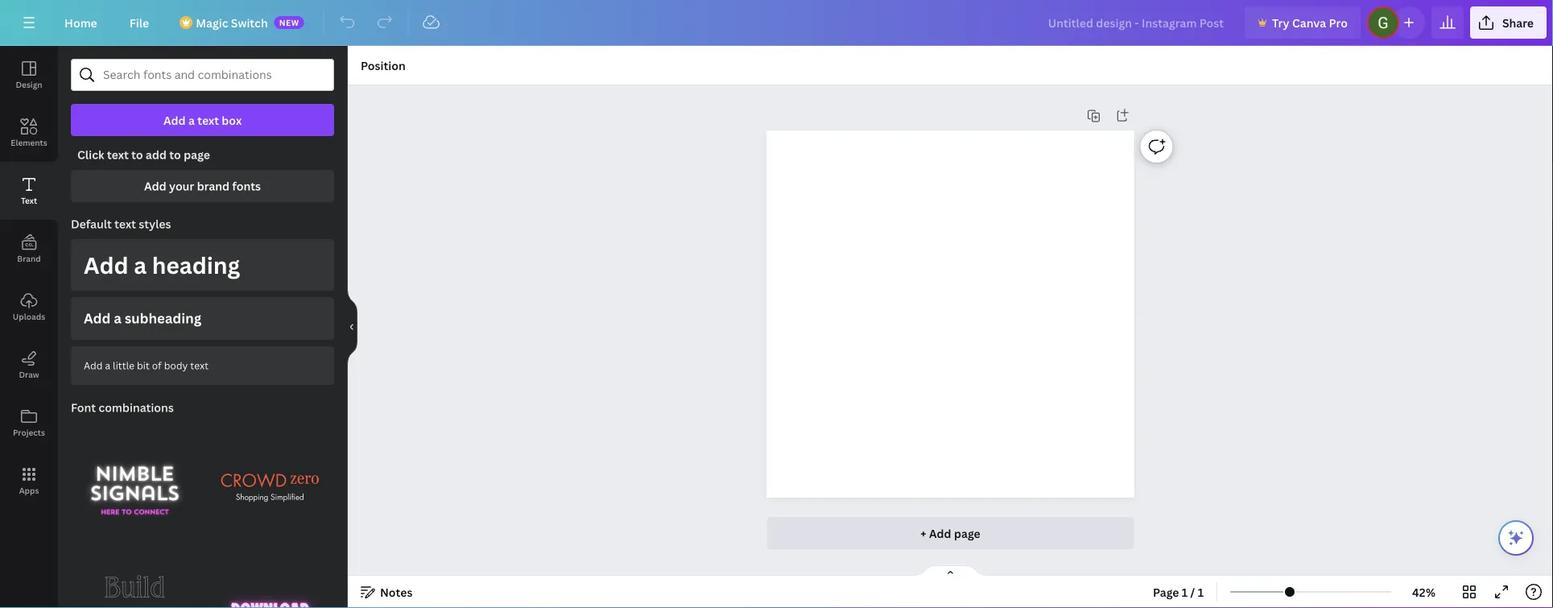 Task type: describe. For each thing, give the bounding box(es) containing it.
1 1 from the left
[[1182, 584, 1188, 600]]

canva assistant image
[[1507, 528, 1526, 548]]

switch
[[231, 15, 268, 30]]

design button
[[0, 46, 58, 104]]

home link
[[52, 6, 110, 39]]

styles
[[139, 216, 171, 232]]

magic switch
[[196, 15, 268, 30]]

position button
[[354, 52, 412, 78]]

+ add page button
[[767, 517, 1135, 549]]

42%
[[1413, 584, 1436, 600]]

1 to from the left
[[131, 147, 143, 162]]

combinations
[[99, 400, 174, 415]]

share
[[1503, 15, 1534, 30]]

add a little bit of body text
[[84, 359, 209, 372]]

apps
[[19, 485, 39, 496]]

new
[[279, 17, 299, 28]]

heading
[[152, 250, 240, 280]]

try canva pro
[[1273, 15, 1348, 30]]

your
[[169, 178, 194, 194]]

brand
[[17, 253, 41, 264]]

file button
[[117, 6, 162, 39]]

try canva pro button
[[1245, 6, 1361, 39]]

default text styles
[[71, 216, 171, 232]]

canva
[[1293, 15, 1327, 30]]

little
[[113, 359, 135, 372]]

file
[[129, 15, 149, 30]]

add a subheading button
[[71, 297, 334, 340]]

home
[[64, 15, 97, 30]]

a for text
[[188, 112, 195, 128]]

of
[[152, 359, 162, 372]]

design
[[16, 79, 42, 90]]

default
[[71, 216, 112, 232]]

uploads
[[13, 311, 45, 322]]

add a little bit of body text button
[[71, 346, 334, 385]]

text
[[21, 195, 37, 206]]

subheading
[[125, 309, 201, 327]]

add your brand fonts
[[144, 178, 261, 194]]

bit
[[137, 359, 150, 372]]

click text to add to page
[[77, 147, 210, 162]]

draw button
[[0, 336, 58, 394]]



Task type: locate. For each thing, give the bounding box(es) containing it.
1 horizontal spatial 1
[[1198, 584, 1204, 600]]

add inside button
[[144, 178, 166, 194]]

2 to from the left
[[169, 147, 181, 162]]

add up add at the top left of page
[[163, 112, 186, 128]]

0 horizontal spatial to
[[131, 147, 143, 162]]

to left add at the top left of page
[[131, 147, 143, 162]]

1
[[1182, 584, 1188, 600], [1198, 584, 1204, 600]]

add a text box button
[[71, 104, 334, 136]]

text left styles
[[115, 216, 136, 232]]

1 vertical spatial page
[[954, 526, 981, 541]]

0 horizontal spatial 1
[[1182, 584, 1188, 600]]

hide image
[[347, 288, 358, 366]]

side panel tab list
[[0, 46, 58, 510]]

add inside button
[[929, 526, 952, 541]]

brand button
[[0, 220, 58, 278]]

1 horizontal spatial page
[[954, 526, 981, 541]]

add a text box
[[163, 112, 242, 128]]

text right body
[[190, 359, 209, 372]]

page up show pages image
[[954, 526, 981, 541]]

pro
[[1329, 15, 1348, 30]]

a inside add a text box "button"
[[188, 112, 195, 128]]

page 1 / 1
[[1153, 584, 1204, 600]]

page inside button
[[954, 526, 981, 541]]

+
[[921, 526, 927, 541]]

add for add your brand fonts
[[144, 178, 166, 194]]

text
[[197, 112, 219, 128], [107, 147, 129, 162], [115, 216, 136, 232], [190, 359, 209, 372]]

brand
[[197, 178, 230, 194]]

page
[[184, 147, 210, 162], [954, 526, 981, 541]]

projects
[[13, 427, 45, 438]]

text inside add a text box "button"
[[197, 112, 219, 128]]

add left little
[[84, 359, 103, 372]]

a inside add a little bit of body text button
[[105, 359, 110, 372]]

add your brand fonts button
[[71, 170, 334, 202]]

a left box
[[188, 112, 195, 128]]

a left little
[[105, 359, 110, 372]]

+ add page
[[921, 526, 981, 541]]

font
[[71, 400, 96, 415]]

Design title text field
[[1036, 6, 1239, 39]]

1 right /
[[1198, 584, 1204, 600]]

add a subheading
[[84, 309, 201, 327]]

a inside the 'add a subheading' button
[[114, 309, 122, 327]]

add left your
[[144, 178, 166, 194]]

1 horizontal spatial to
[[169, 147, 181, 162]]

add
[[146, 147, 167, 162]]

font combinations
[[71, 400, 174, 415]]

a left subheading
[[114, 309, 122, 327]]

a for little
[[105, 359, 110, 372]]

a for heading
[[134, 250, 147, 280]]

0 horizontal spatial page
[[184, 147, 210, 162]]

a down styles
[[134, 250, 147, 280]]

add for add a little bit of body text
[[84, 359, 103, 372]]

body
[[164, 359, 188, 372]]

fonts
[[232, 178, 261, 194]]

1 left /
[[1182, 584, 1188, 600]]

main menu bar
[[0, 0, 1554, 46]]

text left box
[[197, 112, 219, 128]]

2 1 from the left
[[1198, 584, 1204, 600]]

text right click
[[107, 147, 129, 162]]

add a heading
[[84, 250, 240, 280]]

apps button
[[0, 452, 58, 510]]

to right add at the top left of page
[[169, 147, 181, 162]]

0 vertical spatial page
[[184, 147, 210, 162]]

add a heading button
[[71, 239, 334, 291]]

add inside "button"
[[163, 112, 186, 128]]

add right +
[[929, 526, 952, 541]]

show pages image
[[912, 565, 990, 578]]

position
[[361, 58, 406, 73]]

a
[[188, 112, 195, 128], [134, 250, 147, 280], [114, 309, 122, 327], [105, 359, 110, 372]]

draw
[[19, 369, 39, 380]]

try
[[1273, 15, 1290, 30]]

page up add your brand fonts
[[184, 147, 210, 162]]

notes button
[[354, 579, 419, 605]]

add left subheading
[[84, 309, 111, 327]]

/
[[1191, 584, 1196, 600]]

add for add a heading
[[84, 250, 129, 280]]

projects button
[[0, 394, 58, 452]]

magic
[[196, 15, 228, 30]]

text button
[[0, 162, 58, 220]]

elements
[[11, 137, 47, 148]]

to
[[131, 147, 143, 162], [169, 147, 181, 162]]

share button
[[1471, 6, 1547, 39]]

a inside 'add a heading' button
[[134, 250, 147, 280]]

add for add a subheading
[[84, 309, 111, 327]]

click
[[77, 147, 104, 162]]

page
[[1153, 584, 1180, 600]]

elements button
[[0, 104, 58, 162]]

a for subheading
[[114, 309, 122, 327]]

notes
[[380, 584, 413, 600]]

add
[[163, 112, 186, 128], [144, 178, 166, 194], [84, 250, 129, 280], [84, 309, 111, 327], [84, 359, 103, 372], [929, 526, 952, 541]]

add for add a text box
[[163, 112, 186, 128]]

uploads button
[[0, 278, 58, 336]]

text inside add a little bit of body text button
[[190, 359, 209, 372]]

Search fonts and combinations search field
[[103, 60, 302, 90]]

box
[[222, 112, 242, 128]]

add down default at the left of page
[[84, 250, 129, 280]]

42% button
[[1398, 579, 1451, 605]]



Task type: vqa. For each thing, say whether or not it's contained in the screenshot.
Search fonts and combinations 'search box'
yes



